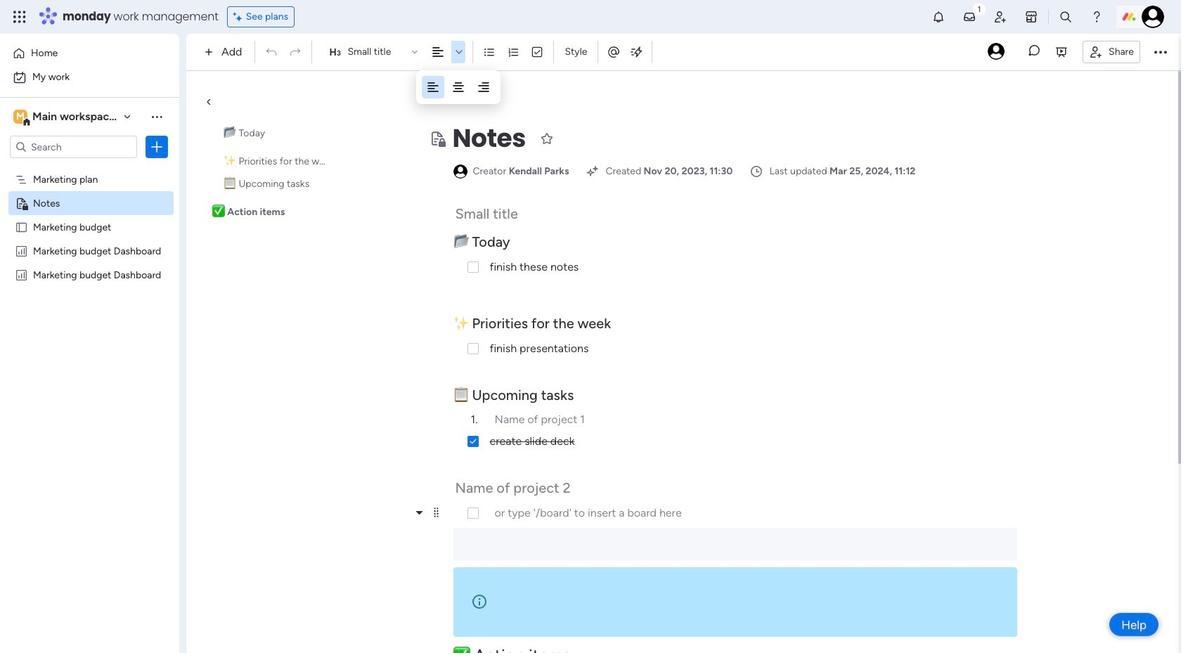Task type: vqa. For each thing, say whether or not it's contained in the screenshot.
THE IDENTIFYOU
no



Task type: describe. For each thing, give the bounding box(es) containing it.
checklist image
[[531, 46, 544, 58]]

1 public dashboard image from the top
[[15, 244, 28, 257]]

0 vertical spatial option
[[8, 42, 171, 65]]

board activity image
[[988, 43, 1005, 59]]

button padding image
[[477, 80, 491, 94]]

private board image
[[15, 196, 28, 210]]

1 image
[[973, 1, 986, 17]]

add to favorites image
[[540, 131, 554, 145]]

mention image
[[607, 45, 621, 59]]

help image
[[1090, 10, 1104, 24]]

monday marketplace image
[[1024, 10, 1039, 24]]

public board image
[[15, 220, 28, 233]]

notifications image
[[932, 10, 946, 24]]

private board image
[[429, 130, 445, 147]]

workspace selection element
[[13, 108, 209, 127]]

1 button padding image from the left
[[426, 80, 440, 94]]

1 vertical spatial option
[[8, 66, 171, 89]]



Task type: locate. For each thing, give the bounding box(es) containing it.
workspace options image
[[150, 110, 164, 124]]

workspace image
[[13, 109, 27, 124]]

numbered list image
[[507, 46, 520, 58]]

button padding image
[[426, 80, 440, 94], [451, 80, 465, 94]]

public dashboard image
[[15, 244, 28, 257], [15, 268, 28, 281]]

option
[[8, 42, 171, 65], [8, 66, 171, 89], [0, 166, 179, 169]]

None field
[[449, 120, 529, 157]]

dynamic values image
[[630, 45, 644, 59]]

search everything image
[[1059, 10, 1073, 24]]

update feed image
[[963, 10, 977, 24]]

see plans image
[[233, 9, 246, 25]]

Search in workspace field
[[30, 139, 117, 155]]

kendall parks image
[[1142, 6, 1164, 28]]

options image
[[150, 140, 164, 154]]

1 horizontal spatial button padding image
[[451, 80, 465, 94]]

invite members image
[[994, 10, 1008, 24]]

0 horizontal spatial button padding image
[[426, 80, 440, 94]]

2 vertical spatial option
[[0, 166, 179, 169]]

v2 ellipsis image
[[1155, 43, 1167, 61]]

2 public dashboard image from the top
[[15, 268, 28, 281]]

bulleted list image
[[483, 46, 496, 58]]

select product image
[[13, 10, 27, 24]]

list box
[[0, 164, 179, 476]]

0 vertical spatial public dashboard image
[[15, 244, 28, 257]]

2 button padding image from the left
[[451, 80, 465, 94]]

1 vertical spatial public dashboard image
[[15, 268, 28, 281]]



